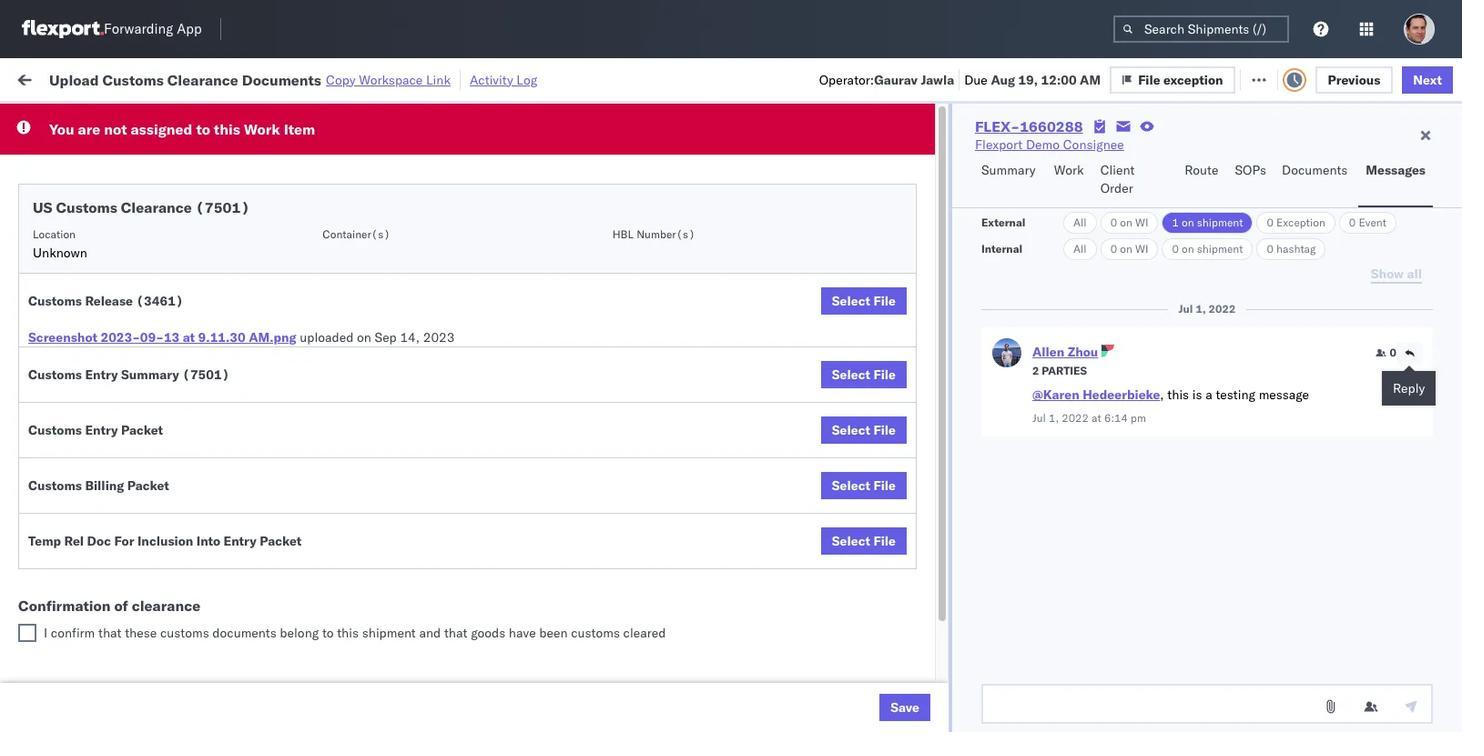Task type: locate. For each thing, give the bounding box(es) containing it.
wi left 1
[[1135, 216, 1148, 229]]

1 vertical spatial shipment
[[1197, 242, 1243, 256]]

am
[[1080, 71, 1101, 88], [324, 543, 345, 559]]

customs down "2023-"
[[87, 373, 138, 389]]

delivery
[[99, 182, 146, 198], [99, 302, 146, 318], [99, 462, 146, 478], [92, 542, 138, 559], [99, 622, 146, 639]]

upload for upload customs clearance documents
[[42, 373, 83, 389]]

2 select file button from the top
[[821, 361, 907, 389]]

1846748
[[1044, 223, 1100, 239], [1044, 303, 1100, 319], [1044, 343, 1100, 359], [1044, 383, 1100, 399]]

account for schedule delivery appointment
[[887, 623, 935, 640]]

pm for 4th schedule pickup from los angeles, ca link from the bottom of the page
[[332, 263, 352, 279]]

1 vertical spatial to
[[322, 625, 334, 642]]

5 ocean fcl from the top
[[557, 383, 621, 399]]

clearance inside upload customs clearance documents
[[141, 373, 199, 389]]

4 schedule pickup from los angeles, ca from the top
[[42, 413, 245, 447]]

progress
[[285, 112, 331, 126]]

1 horizontal spatial documents
[[242, 71, 321, 89]]

jul inside @karen hedeerbieke , this is a testing message jul 1, 2022 at 6:14 pm
[[1032, 412, 1046, 425]]

hlxu8034992 down 0 event
[[1315, 262, 1404, 279]]

name
[[708, 148, 737, 162]]

upload
[[49, 71, 99, 89], [42, 373, 83, 389]]

summary down flexport
[[981, 162, 1036, 178]]

schedule down confirmation
[[42, 622, 96, 639]]

6 schedule from the top
[[42, 413, 96, 429]]

ocean fcl
[[557, 183, 621, 199], [557, 223, 621, 239], [557, 263, 621, 279], [557, 343, 621, 359], [557, 383, 621, 399], [557, 503, 621, 519], [557, 623, 621, 640], [557, 663, 621, 680]]

0 vertical spatial summary
[[981, 162, 1036, 178]]

vandelay
[[794, 703, 846, 720]]

2 vertical spatial clearance
[[141, 373, 199, 389]]

1 lagerfeld from the top
[[977, 623, 1031, 640]]

1 vertical spatial lagerfeld
[[977, 663, 1031, 680]]

0 vertical spatial 8:30 pm pst, jan 23, 2023
[[293, 623, 456, 640]]

2 ca from the top
[[42, 271, 59, 287]]

3 hlxu6269489, from the top
[[1218, 262, 1312, 279]]

0
[[1110, 216, 1117, 229], [1267, 216, 1274, 229], [1349, 216, 1356, 229], [1110, 242, 1117, 256], [1172, 242, 1179, 256], [1267, 242, 1274, 256], [1390, 346, 1397, 360]]

schedule delivery appointment for 3rd schedule delivery appointment link from the top
[[42, 462, 224, 478]]

0 horizontal spatial numbers
[[1122, 156, 1167, 169]]

0 vertical spatial wi
[[1135, 216, 1148, 229]]

4, for third schedule pickup from los angeles, ca link from the bottom
[[414, 343, 426, 359]]

ca down screenshot at the top left of the page
[[42, 351, 59, 367]]

9 schedule from the top
[[42, 622, 96, 639]]

1 vertical spatial (7501)
[[182, 367, 230, 383]]

0 vertical spatial work
[[199, 71, 231, 87]]

pickup for 5th schedule pickup from los angeles, ca link from the top
[[99, 573, 138, 589]]

3 11:59 pm pdt, nov 4, 2022 from the top
[[293, 263, 460, 279]]

angeles, for third schedule pickup from los angeles, ca link from the bottom
[[195, 333, 245, 349]]

1 hlxu6269489, from the top
[[1218, 182, 1312, 198]]

0 vertical spatial all button
[[1063, 212, 1097, 234]]

schedule down the customs entry packet
[[42, 462, 96, 478]]

1 horizontal spatial consignee
[[878, 583, 939, 600]]

file for temp rel doc for inclusion into entry packet
[[873, 533, 896, 550]]

workspace
[[359, 71, 423, 88]]

am right 6:00
[[324, 543, 345, 559]]

select file button for customs entry packet
[[821, 417, 907, 444]]

dec left 24,
[[379, 543, 403, 559]]

at left 6:14
[[1092, 412, 1101, 425]]

0 vertical spatial 23,
[[405, 503, 425, 519]]

23, for los
[[405, 503, 425, 519]]

(7501) for customs entry summary (7501)
[[182, 367, 230, 383]]

0 vertical spatial documents
[[242, 71, 321, 89]]

activity log button
[[470, 69, 537, 90]]

0 vertical spatial entry
[[85, 367, 118, 383]]

account up save button
[[887, 663, 935, 680]]

ca for confirm pickup from los angeles, ca link
[[42, 511, 59, 528]]

hlxu8034992 up 0 event
[[1315, 182, 1404, 198]]

1 schedule pickup from los angeles, ca link from the top
[[42, 212, 259, 248]]

0 vertical spatial dec
[[378, 503, 402, 519]]

shipment down "1 on shipment"
[[1197, 242, 1243, 256]]

hbl number(s)
[[612, 228, 695, 241]]

1 jan from the top
[[378, 623, 398, 640]]

2 schedule from the top
[[42, 213, 96, 229]]

previous
[[1328, 71, 1380, 88]]

1 vertical spatial 8:30 pm pst, jan 23, 2023
[[293, 663, 456, 680]]

los up clearance
[[172, 573, 192, 589]]

resize handle column header for container numbers
[[1209, 141, 1231, 733]]

1 vertical spatial at
[[183, 330, 195, 346]]

schedule delivery appointment button
[[42, 181, 224, 201], [42, 301, 224, 321], [42, 461, 224, 481], [42, 621, 224, 641]]

internal
[[981, 242, 1023, 256]]

appointment for 1st schedule delivery appointment link from the bottom of the page
[[149, 622, 224, 639]]

wi left 0 on shipment
[[1135, 242, 1148, 256]]

4 resize handle column header from the left
[[645, 141, 666, 733]]

1 vertical spatial 8:30
[[293, 663, 321, 680]]

schedule down upload customs clearance documents
[[42, 413, 96, 429]]

clearance down the "workitem" button
[[121, 198, 192, 217]]

8:30 right documents
[[293, 623, 321, 640]]

3 ceau7522281, hlxu6269489, hlxu8034992 from the top
[[1122, 262, 1404, 279]]

los down the "workitem" button
[[172, 213, 192, 229]]

1 vertical spatial account
[[887, 663, 935, 680]]

batch action button
[[1331, 65, 1450, 92]]

7 schedule from the top
[[42, 462, 96, 478]]

resize handle column header for client name
[[763, 141, 785, 733]]

2 horizontal spatial this
[[1167, 387, 1189, 403]]

pm
[[332, 183, 352, 199], [332, 223, 352, 239], [332, 263, 352, 279], [332, 343, 352, 359], [332, 383, 352, 399], [324, 503, 344, 519], [324, 623, 344, 640], [324, 663, 344, 680]]

hashtag
[[1276, 242, 1316, 256]]

1 horizontal spatial work
[[244, 120, 280, 138]]

23, down 'and'
[[401, 663, 421, 680]]

schedule left "2023-"
[[42, 333, 96, 349]]

4 fcl from the top
[[598, 343, 621, 359]]

work inside button
[[1054, 162, 1084, 178]]

appointment up us customs clearance (7501)
[[149, 182, 224, 198]]

integration test account - karl lagerfeld for schedule delivery appointment
[[794, 623, 1031, 640]]

2 schedule pickup from los angeles, ca from the top
[[42, 253, 245, 287]]

schedule delivery appointment for second schedule delivery appointment link
[[42, 302, 224, 318]]

client name
[[676, 148, 737, 162]]

delivery for 11:59
[[99, 182, 146, 198]]

1 vertical spatial test123456
[[1240, 303, 1317, 319]]

ceau7522281, for 4th schedule pickup from los angeles, ca link from the bottom of the page
[[1122, 262, 1215, 279]]

2 hlxu8034992 from the top
[[1315, 222, 1404, 239]]

1 schedule pickup from los angeles, ca button from the top
[[42, 212, 259, 250]]

flex-1846748 up allen
[[1005, 303, 1100, 319]]

from for schedule pickup from rotterdam, netherlands link
[[142, 653, 168, 670]]

from up temp rel doc for inclusion into entry packet
[[134, 493, 161, 509]]

2 8:30 pm pst, jan 23, 2023 from the top
[[293, 663, 456, 680]]

upload customs clearance documents button
[[42, 372, 259, 410]]

ocean fcl for 4th schedule pickup from los angeles, ca link from the bottom of the page
[[557, 263, 621, 279]]

10 schedule from the top
[[42, 653, 96, 670]]

1, inside @karen hedeerbieke , this is a testing message jul 1, 2022 at 6:14 pm
[[1049, 412, 1059, 425]]

1 11:59 pm pdt, nov 4, 2022 from the top
[[293, 183, 460, 199]]

1 vertical spatial am
[[324, 543, 345, 559]]

select for customs release (3461)
[[832, 293, 870, 310]]

schedule for fourth schedule pickup from los angeles, ca button from the top of the page
[[42, 413, 96, 429]]

1 vertical spatial upload
[[42, 373, 83, 389]]

activity
[[470, 71, 513, 88]]

pm
[[1131, 412, 1146, 425]]

1 vertical spatial clearance
[[121, 198, 192, 217]]

nov for 4th schedule pickup from los angeles, ca link from the bottom of the page
[[387, 263, 411, 279]]

5 schedule from the top
[[42, 333, 96, 349]]

6 ca from the top
[[42, 591, 59, 608]]

flex-1846748 up 2 parties button
[[1005, 343, 1100, 359]]

2 schedule delivery appointment link from the top
[[42, 301, 224, 319]]

5 resize handle column header from the left
[[763, 141, 785, 733]]

angeles, inside confirm pickup from los angeles, ca
[[188, 493, 238, 509]]

us customs clearance (7501)
[[33, 198, 250, 217]]

flexport
[[975, 137, 1023, 153]]

schedule delivery appointment up confirm pickup from los angeles, ca
[[42, 462, 224, 478]]

ceau7522281, for third schedule pickup from los angeles, ca link from the bottom
[[1122, 342, 1215, 359]]

that right 'and'
[[444, 625, 468, 642]]

4 11:59 pm pdt, nov 4, 2022 from the top
[[293, 343, 460, 359]]

1 vertical spatial 0 on wi
[[1110, 242, 1148, 256]]

2 vertical spatial entry
[[224, 533, 256, 550]]

2023
[[423, 330, 455, 346], [424, 623, 456, 640], [424, 663, 456, 680]]

0 horizontal spatial at
[[183, 330, 195, 346]]

4 4, from the top
[[414, 343, 426, 359]]

4 select from the top
[[832, 478, 870, 494]]

schedule pickup from los angeles, ca for 4th schedule pickup from los angeles, ca link from the bottom of the page
[[42, 253, 245, 287]]

1 horizontal spatial am
[[1080, 71, 1101, 88]]

confirm delivery link
[[42, 541, 138, 559]]

1 horizontal spatial numbers
[[1306, 148, 1351, 162]]

0 vertical spatial this
[[214, 120, 240, 138]]

integration down bookings
[[794, 623, 857, 640]]

upload up by:
[[49, 71, 99, 89]]

a
[[1206, 387, 1212, 403]]

dec for 24,
[[379, 543, 403, 559]]

1660288
[[1020, 117, 1083, 136]]

schedule for fourth schedule delivery appointment button from the bottom
[[42, 182, 96, 198]]

2023 for schedule pickup from rotterdam, netherlands
[[424, 663, 456, 680]]

1846748 up allen zhou
[[1044, 303, 1100, 319]]

integration test account - karl lagerfeld down bookings test consignee
[[794, 623, 1031, 640]]

4, for fourth schedule delivery appointment link from the bottom of the page
[[414, 183, 426, 199]]

2023 for schedule delivery appointment
[[424, 623, 456, 640]]

fcl for upload customs clearance documents link
[[598, 383, 621, 399]]

customs down clearance
[[160, 625, 209, 642]]

1 schedule from the top
[[42, 182, 96, 198]]

1 ca from the top
[[42, 231, 59, 247]]

3 select file from the top
[[832, 422, 896, 439]]

for
[[175, 112, 190, 126]]

ocean fcl for upload customs clearance documents link
[[557, 383, 621, 399]]

2 horizontal spatial at
[[1092, 412, 1101, 425]]

client name button
[[666, 145, 767, 163]]

2 jan from the top
[[378, 663, 398, 680]]

resize handle column header
[[260, 141, 282, 733], [462, 141, 484, 733], [526, 141, 548, 733], [645, 141, 666, 733], [763, 141, 785, 733], [945, 141, 967, 733], [1091, 141, 1113, 733], [1209, 141, 1231, 733], [1416, 141, 1438, 733], [1437, 141, 1458, 733]]

4 ocean fcl from the top
[[557, 343, 621, 359]]

los for fourth schedule pickup from los angeles, ca button from the top of the page
[[172, 413, 192, 429]]

2 vertical spatial test123456
[[1240, 383, 1317, 399]]

mbl/mawb numbers button
[[1231, 145, 1440, 163]]

select for customs entry packet
[[832, 422, 870, 439]]

jul down @karen
[[1032, 412, 1046, 425]]

1 integration test account - karl lagerfeld from the top
[[794, 623, 1031, 640]]

0 vertical spatial confirm
[[42, 493, 88, 509]]

schedule delivery appointment link up "2023-"
[[42, 301, 224, 319]]

to right the for
[[196, 120, 210, 138]]

11:59 for third schedule pickup from los angeles, ca link from the bottom
[[293, 343, 329, 359]]

netherlands
[[42, 671, 113, 688]]

documents inside button
[[1282, 162, 1348, 178]]

0 horizontal spatial jul
[[1032, 412, 1046, 425]]

action
[[1398, 71, 1438, 87]]

0 vertical spatial 2023
[[423, 330, 455, 346]]

at right 13
[[183, 330, 195, 346]]

2023 right the 14,
[[423, 330, 455, 346]]

4, right container(s)
[[414, 223, 426, 239]]

los down upload customs clearance documents button
[[172, 413, 192, 429]]

from inside confirm pickup from los angeles, ca
[[134, 493, 161, 509]]

mbl/mawb numbers
[[1240, 148, 1351, 162]]

5 ceau7522281, hlxu6269489, hlxu8034992 from the top
[[1122, 342, 1404, 359]]

4, right sep
[[414, 343, 426, 359]]

ocean fcl for confirm pickup from los angeles, ca link
[[557, 503, 621, 519]]

8:30 pm pst, jan 23, 2023
[[293, 623, 456, 640], [293, 663, 456, 680]]

schedule up screenshot at the top left of the page
[[42, 302, 96, 318]]

pst, left 8,
[[355, 383, 383, 399]]

workitem
[[20, 148, 68, 162]]

flex-1889466
[[1005, 423, 1100, 439]]

karl
[[950, 623, 973, 640], [950, 663, 973, 680]]

inclusion
[[137, 533, 193, 550]]

2 schedule delivery appointment from the top
[[42, 302, 224, 318]]

2 ceau7522281, hlxu6269489, hlxu8034992 from the top
[[1122, 222, 1404, 239]]

pm for schedule pickup from rotterdam, netherlands link
[[324, 663, 344, 680]]

schedule down location
[[42, 253, 96, 269]]

6 ceau7522281, hlxu6269489, hlxu8034992 from the top
[[1122, 382, 1404, 399]]

pst, down i confirm that these customs documents belong to this shipment and that goods have been customs cleared
[[347, 663, 375, 680]]

2 vertical spatial 2023
[[424, 663, 456, 680]]

4, down deadline button
[[414, 183, 426, 199]]

pickup inside confirm pickup from los angeles, ca
[[92, 493, 131, 509]]

goods
[[471, 625, 505, 642]]

numbers inside container numbers
[[1122, 156, 1167, 169]]

from inside schedule pickup from rotterdam, netherlands
[[142, 653, 168, 670]]

confirm inside button
[[42, 542, 88, 559]]

documents inside upload customs clearance documents
[[42, 391, 108, 407]]

0 vertical spatial packet
[[121, 422, 163, 439]]

from right "2023-"
[[142, 333, 168, 349]]

this
[[214, 120, 240, 138], [1167, 387, 1189, 403], [337, 625, 359, 642]]

ca
[[42, 231, 59, 247], [42, 271, 59, 287], [42, 351, 59, 367], [42, 431, 59, 447], [42, 511, 59, 528], [42, 591, 59, 608]]

5 select file button from the top
[[821, 528, 907, 555]]

from for fifth schedule pickup from los angeles, ca link from the bottom
[[142, 213, 168, 229]]

0 vertical spatial integration test account - karl lagerfeld
[[794, 623, 1031, 640]]

1 horizontal spatial at
[[363, 71, 374, 87]]

jan for schedule pickup from rotterdam, netherlands
[[378, 663, 398, 680]]

1 karl from the top
[[950, 623, 973, 640]]

bosch ocean test
[[676, 183, 780, 199], [794, 183, 898, 199], [676, 223, 780, 239], [676, 263, 780, 279], [794, 263, 898, 279], [794, 303, 898, 319], [676, 343, 780, 359], [794, 343, 898, 359], [676, 383, 780, 399], [794, 383, 898, 399], [794, 423, 898, 439], [794, 463, 898, 479], [676, 503, 780, 519], [794, 503, 898, 519], [794, 543, 898, 559]]

allen zhou button
[[1032, 344, 1098, 361]]

at inside @karen hedeerbieke , this is a testing message jul 1, 2022 at 6:14 pm
[[1092, 412, 1101, 425]]

0 horizontal spatial work
[[199, 71, 231, 87]]

1 11:59 from the top
[[293, 183, 329, 199]]

5 fcl from the top
[[598, 383, 621, 399]]

3 schedule pickup from los angeles, ca from the top
[[42, 333, 245, 367]]

to right belong
[[322, 625, 334, 642]]

at left risk
[[363, 71, 374, 87]]

0 vertical spatial (7501)
[[196, 198, 250, 217]]

1846748 down work button
[[1044, 223, 1100, 239]]

1 flex-1846748 from the top
[[1005, 223, 1100, 239]]

2 vertical spatial this
[[337, 625, 359, 642]]

0 vertical spatial all
[[1073, 216, 1087, 229]]

0 horizontal spatial that
[[98, 625, 122, 642]]

upload inside upload customs clearance documents
[[42, 373, 83, 389]]

fcl for third schedule pickup from los angeles, ca link from the bottom
[[598, 343, 621, 359]]

3 hlxu8034992 from the top
[[1315, 262, 1404, 279]]

abcdefg78456546
[[1240, 423, 1362, 439]]

4 schedule delivery appointment from the top
[[42, 622, 224, 639]]

pst,
[[355, 383, 383, 399], [347, 503, 375, 519], [348, 543, 376, 559], [347, 623, 375, 640], [347, 663, 375, 680]]

11:00
[[293, 383, 329, 399]]

aug
[[991, 71, 1015, 88]]

entry down upload customs clearance documents
[[85, 422, 118, 439]]

1 vertical spatial wi
[[1135, 242, 1148, 256]]

None checkbox
[[18, 625, 36, 643]]

3 test123456 from the top
[[1240, 383, 1317, 399]]

screenshot 2023-09-13 at 9.11.30 am.png link
[[28, 329, 296, 347]]

hlxu8034992 for third schedule pickup from los angeles, ca link from the bottom
[[1315, 342, 1404, 359]]

1 vertical spatial dec
[[379, 543, 403, 559]]

2 vertical spatial 23,
[[401, 663, 421, 680]]

1 horizontal spatial summary
[[981, 162, 1036, 178]]

1 horizontal spatial that
[[444, 625, 468, 642]]

0 horizontal spatial documents
[[42, 391, 108, 407]]

schedule delivery appointment
[[42, 182, 224, 198], [42, 302, 224, 318], [42, 462, 224, 478], [42, 622, 224, 639]]

confirm for confirm pickup from los angeles, ca
[[42, 493, 88, 509]]

1 vertical spatial summary
[[121, 367, 179, 383]]

778
[[336, 71, 359, 87]]

4 ceau7522281, hlxu6269489, hlxu8034992 from the top
[[1122, 302, 1404, 319]]

customs right been
[[571, 625, 620, 642]]

2 horizontal spatial work
[[1054, 162, 1084, 178]]

0 horizontal spatial am
[[324, 543, 345, 559]]

flex-1889466 button
[[976, 418, 1103, 444], [976, 418, 1103, 444]]

shipment up 0 on shipment
[[1197, 216, 1243, 229]]

2 select from the top
[[832, 367, 870, 383]]

2 select file from the top
[[832, 367, 896, 383]]

ca down us
[[42, 231, 59, 247]]

hlxu6269489, for third schedule pickup from los angeles, ca link from the bottom
[[1218, 342, 1312, 359]]

5 hlxu6269489, from the top
[[1218, 342, 1312, 359]]

1 vertical spatial confirm
[[42, 542, 88, 559]]

0 vertical spatial 8:30
[[293, 623, 321, 640]]

0 horizontal spatial client
[[676, 148, 705, 162]]

2 schedule delivery appointment button from the top
[[42, 301, 224, 321]]

ca up customs billing packet
[[42, 431, 59, 447]]

2 vertical spatial work
[[1054, 162, 1084, 178]]

0 horizontal spatial 1,
[[1049, 412, 1059, 425]]

id
[[999, 148, 1010, 162]]

am.png
[[249, 330, 296, 346]]

7 resize handle column header from the left
[[1091, 141, 1113, 733]]

1 all button from the top
[[1063, 212, 1097, 234]]

from up clearance
[[142, 573, 168, 589]]

test123456 up uetu5238478
[[1240, 383, 1317, 399]]

us
[[33, 198, 52, 217]]

1 vertical spatial all
[[1073, 242, 1087, 256]]

testing
[[1216, 387, 1255, 403]]

schedule up unknown
[[42, 213, 96, 229]]

1 horizontal spatial client
[[1100, 162, 1135, 178]]

summary down 09-
[[121, 367, 179, 383]]

upload down screenshot at the top left of the page
[[42, 373, 83, 389]]

0 vertical spatial account
[[887, 623, 935, 640]]

(7501) down you are not assigned to this work item
[[196, 198, 250, 217]]

1 4, from the top
[[414, 183, 426, 199]]

pdt, for third schedule pickup from los angeles, ca link from the bottom
[[355, 343, 384, 359]]

4 ca from the top
[[42, 431, 59, 447]]

1 hlxu8034992 from the top
[[1315, 182, 1404, 198]]

wi for 1
[[1135, 216, 1148, 229]]

location
[[33, 228, 76, 241]]

test
[[755, 183, 780, 199], [874, 183, 898, 199], [755, 223, 780, 239], [755, 263, 780, 279], [874, 263, 898, 279], [874, 303, 898, 319], [755, 343, 780, 359], [874, 343, 898, 359], [755, 383, 780, 399], [874, 383, 898, 399], [874, 423, 898, 439], [874, 463, 898, 479], [755, 503, 780, 519], [874, 503, 898, 519], [874, 543, 898, 559], [850, 583, 875, 600], [860, 623, 884, 640], [860, 663, 884, 680]]

1 vertical spatial integration test account - karl lagerfeld
[[794, 663, 1031, 680]]

save
[[891, 700, 919, 716]]

3 11:59 from the top
[[293, 263, 329, 279]]

1846748 up parties
[[1044, 343, 1100, 359]]

3 select from the top
[[832, 422, 870, 439]]

23, left goods
[[401, 623, 421, 640]]

nov
[[387, 183, 411, 199], [387, 223, 411, 239], [387, 263, 411, 279], [387, 343, 411, 359], [386, 383, 410, 399]]

2 horizontal spatial documents
[[1282, 162, 1348, 178]]

messages button
[[1359, 154, 1433, 208]]

account
[[887, 623, 935, 640], [887, 663, 935, 680]]

pickup inside schedule pickup from rotterdam, netherlands
[[99, 653, 138, 670]]

pst, up 6:00 am pst, dec 24, 2022
[[347, 503, 375, 519]]

consignee inside button
[[794, 148, 846, 162]]

angeles, for fifth schedule pickup from los angeles, ca link from the bottom
[[195, 213, 245, 229]]

consignee right bookings
[[878, 583, 939, 600]]

0 vertical spatial clearance
[[167, 71, 238, 89]]

schedule delivery appointment button down the "workitem" button
[[42, 181, 224, 201]]

0 horizontal spatial customs
[[160, 625, 209, 642]]

pickup for confirm pickup from los angeles, ca link
[[92, 493, 131, 509]]

1 customs from the left
[[160, 625, 209, 642]]

from up (3461)
[[142, 253, 168, 269]]

3 select file button from the top
[[821, 417, 907, 444]]

2 0 on wi from the top
[[1110, 242, 1148, 256]]

0 inside button
[[1390, 346, 1397, 360]]

4 11:59 from the top
[[293, 343, 329, 359]]

billing
[[85, 478, 124, 494]]

hlxu8034992 down 0 button
[[1315, 382, 1404, 399]]

hlxu8034992 up 0 button
[[1315, 302, 1404, 319]]

schedule pickup from rotterdam, netherlands button
[[42, 652, 259, 691]]

0 horizontal spatial to
[[196, 120, 210, 138]]

angeles, for 5th schedule pickup from los angeles, ca link from the top
[[195, 573, 245, 589]]

jan for schedule delivery appointment
[[378, 623, 398, 640]]

schedule pickup from los angeles, ca for fourth schedule pickup from los angeles, ca link
[[42, 413, 245, 447]]

customs entry packet
[[28, 422, 163, 439]]

schedule delivery appointment up "2023-"
[[42, 302, 224, 318]]

1 vertical spatial jan
[[378, 663, 398, 680]]

6 resize handle column header from the left
[[945, 141, 967, 733]]

los up (3461)
[[172, 253, 192, 269]]

8:30 pm pst, jan 23, 2023 down 6:00 am pst, dec 24, 2022
[[293, 623, 456, 640]]

2 4, from the top
[[414, 223, 426, 239]]

1 vertical spatial jul
[[1032, 412, 1046, 425]]

schedule delivery appointment down of
[[42, 622, 224, 639]]

select file
[[832, 293, 896, 310], [832, 367, 896, 383], [832, 422, 896, 439], [832, 478, 896, 494], [832, 533, 896, 550]]

work button
[[1047, 154, 1093, 208]]

integration test account - karl lagerfeld up save button
[[794, 663, 1031, 680]]

flex-
[[975, 117, 1020, 136], [1005, 223, 1044, 239], [1005, 303, 1044, 319], [1005, 343, 1044, 359], [1005, 383, 1044, 399], [1005, 423, 1044, 439], [1005, 703, 1044, 720]]

ca inside confirm pickup from los angeles, ca
[[42, 511, 59, 528]]

1 vertical spatial packet
[[127, 478, 169, 494]]

schedule for fourth schedule delivery appointment button from the top
[[42, 622, 96, 639]]

3 schedule delivery appointment from the top
[[42, 462, 224, 478]]

2 horizontal spatial consignee
[[1063, 137, 1124, 153]]

entry for summary
[[85, 367, 118, 383]]

0 vertical spatial shipment
[[1197, 216, 1243, 229]]

2 vertical spatial documents
[[42, 391, 108, 407]]

0 vertical spatial test123456
[[1240, 223, 1317, 239]]

0 horizontal spatial consignee
[[794, 148, 846, 162]]

packet right the billing
[[127, 478, 169, 494]]

Search Shipments (/) text field
[[1113, 15, 1289, 43]]

documents for upload customs clearance documents copy workspace link
[[242, 71, 321, 89]]

2 1846748 from the top
[[1044, 303, 1100, 319]]

file
[[1151, 71, 1173, 87], [1138, 71, 1160, 88], [873, 293, 896, 310], [873, 367, 896, 383], [873, 422, 896, 439], [873, 478, 896, 494], [873, 533, 896, 550]]

2 8:30 from the top
[[293, 663, 321, 680]]

8:30 for schedule delivery appointment
[[293, 623, 321, 640]]

appointment down clearance
[[149, 622, 224, 639]]

file for customs entry summary (7501)
[[873, 367, 896, 383]]

1 appointment from the top
[[149, 182, 224, 198]]

2
[[1032, 364, 1039, 378]]

lagerfeld
[[977, 623, 1031, 640], [977, 663, 1031, 680]]

packet down 4:00
[[260, 533, 302, 550]]

work down flexport demo consignee link
[[1054, 162, 1084, 178]]

schedule for third schedule delivery appointment button
[[42, 462, 96, 478]]

consignee up client order
[[1063, 137, 1124, 153]]

0 vertical spatial upload
[[49, 71, 99, 89]]

8 ocean fcl from the top
[[557, 663, 621, 680]]

1 vertical spatial karl
[[950, 663, 973, 680]]

test123456 down 0 hashtag
[[1240, 303, 1317, 319]]

schedule inside schedule pickup from rotterdam, netherlands
[[42, 653, 96, 670]]

3 resize handle column header from the left
[[526, 141, 548, 733]]

1 vertical spatial 2023
[[424, 623, 456, 640]]

ceau7522281, for upload customs clearance documents link
[[1122, 382, 1215, 399]]

hlxu8034992 up reply
[[1315, 342, 1404, 359]]

0 vertical spatial integration
[[794, 623, 857, 640]]

1 vertical spatial this
[[1167, 387, 1189, 403]]

customs billing packet
[[28, 478, 169, 494]]

1, down 0 on shipment
[[1196, 302, 1206, 316]]

confirmation of clearance
[[18, 597, 200, 615]]

angeles, for confirm pickup from los angeles, ca link
[[188, 493, 238, 509]]

log
[[517, 71, 537, 88]]

los
[[172, 213, 192, 229], [172, 253, 192, 269], [172, 333, 192, 349], [172, 413, 192, 429], [164, 493, 185, 509], [172, 573, 192, 589]]

numbers down container
[[1122, 156, 1167, 169]]

ca up temp
[[42, 511, 59, 528]]

customs inside upload customs clearance documents
[[87, 373, 138, 389]]

confirm inside confirm pickup from los angeles, ca
[[42, 493, 88, 509]]

5 hlxu8034992 from the top
[[1315, 342, 1404, 359]]

customs up screenshot at the top left of the page
[[28, 293, 82, 310]]

hedeerbieke
[[1083, 387, 1160, 403]]

7 ocean fcl from the top
[[557, 623, 621, 640]]

nov for third schedule pickup from los angeles, ca link from the bottom
[[387, 343, 411, 359]]

187 on track
[[419, 71, 494, 87]]

los inside confirm pickup from los angeles, ca
[[164, 493, 185, 509]]

this right belong
[[337, 625, 359, 642]]

1 horizontal spatial 1,
[[1196, 302, 1206, 316]]

jul down 0 on shipment
[[1179, 302, 1193, 316]]

dec up 6:00 am pst, dec 24, 2022
[[378, 503, 402, 519]]

2 hlxu6269489, from the top
[[1218, 222, 1312, 239]]

lhuu7894563,
[[1122, 422, 1216, 439]]

ca up i
[[42, 591, 59, 608]]

fcl
[[598, 183, 621, 199], [598, 223, 621, 239], [598, 263, 621, 279], [598, 343, 621, 359], [598, 383, 621, 399], [598, 503, 621, 519], [598, 623, 621, 640], [598, 663, 621, 680]]

1 confirm from the top
[[42, 493, 88, 509]]

shipment for 1 on shipment
[[1197, 216, 1243, 229]]

2 lagerfeld from the top
[[977, 663, 1031, 680]]

pdt, for fourth schedule delivery appointment link from the bottom of the page
[[355, 183, 384, 199]]

schedule delivery appointment link up confirm pickup from los angeles, ca
[[42, 461, 224, 479]]

4 flex-1846748 from the top
[[1005, 383, 1100, 399]]

0 vertical spatial 0 on wi
[[1110, 216, 1148, 229]]

schedule pickup from los angeles, ca for 5th schedule pickup from los angeles, ca link from the top
[[42, 573, 245, 608]]

1 fcl from the top
[[598, 183, 621, 199]]

los for 5th schedule pickup from los angeles, ca button from the bottom of the page
[[172, 213, 192, 229]]

order
[[1100, 180, 1133, 197]]

pm for upload customs clearance documents link
[[332, 383, 352, 399]]

schedule delivery appointment link
[[42, 181, 224, 199], [42, 301, 224, 319], [42, 461, 224, 479], [42, 621, 224, 640]]

1 vertical spatial entry
[[85, 422, 118, 439]]

from for third schedule pickup from los angeles, ca link from the bottom
[[142, 333, 168, 349]]

1 test123456 from the top
[[1240, 223, 1317, 239]]

1 all from the top
[[1073, 216, 1087, 229]]

hlxu6269489, for upload customs clearance documents link
[[1218, 382, 1312, 399]]

flex-1846748 down work button
[[1005, 223, 1100, 239]]

1 select file from the top
[[832, 293, 896, 310]]

schedule up us
[[42, 182, 96, 198]]

this right ,
[[1167, 387, 1189, 403]]

fcl for 1st schedule delivery appointment link from the bottom of the page
[[598, 623, 621, 640]]

integration up vandelay
[[794, 663, 857, 680]]

resize handle column header for deadline
[[462, 141, 484, 733]]

work right import
[[199, 71, 231, 87]]

23, for rotterdam,
[[401, 663, 421, 680]]

0 vertical spatial lagerfeld
[[977, 623, 1031, 640]]

1 vertical spatial 1,
[[1049, 412, 1059, 425]]

customs entry summary (7501)
[[28, 367, 230, 383]]

2 all from the top
[[1073, 242, 1087, 256]]

ca for third schedule pickup from los angeles, ca link from the bottom
[[42, 351, 59, 367]]

file exception button
[[1122, 65, 1247, 92], [1122, 65, 1247, 92], [1110, 66, 1235, 93], [1110, 66, 1235, 93]]

None text field
[[981, 685, 1433, 725]]

1 horizontal spatial to
[[322, 625, 334, 642]]

deadline button
[[284, 145, 466, 163]]

0 vertical spatial jan
[[378, 623, 398, 640]]

--
[[1240, 703, 1256, 720]]

1 vertical spatial 23,
[[401, 623, 421, 640]]

track
[[464, 71, 494, 87]]



Task type: describe. For each thing, give the bounding box(es) containing it.
9 resize handle column header from the left
[[1416, 141, 1438, 733]]

3 schedule delivery appointment button from the top
[[42, 461, 224, 481]]

2022 for confirm delivery link
[[429, 543, 461, 559]]

flexport. image
[[22, 20, 104, 38]]

sops button
[[1228, 154, 1275, 208]]

confirm for confirm delivery
[[42, 542, 88, 559]]

3 schedule delivery appointment link from the top
[[42, 461, 224, 479]]

from for fourth schedule pickup from los angeles, ca link
[[142, 413, 168, 429]]

pdt, for 4th schedule pickup from los angeles, ca link from the bottom of the page
[[355, 263, 384, 279]]

2 parties
[[1032, 364, 1087, 378]]

unknown
[[33, 245, 87, 261]]

customs down screenshot at the top left of the page
[[28, 367, 82, 383]]

4:00 pm pst, dec 23, 2022
[[293, 503, 460, 519]]

9.11.30
[[198, 330, 246, 346]]

copy
[[326, 71, 356, 88]]

(7501) for us customs clearance (7501)
[[196, 198, 250, 217]]

consignee button
[[785, 145, 949, 163]]

next
[[1413, 71, 1442, 88]]

5 schedule pickup from los angeles, ca link from the top
[[42, 572, 259, 609]]

1 schedule delivery appointment link from the top
[[42, 181, 224, 199]]

14,
[[400, 330, 420, 346]]

1 schedule delivery appointment button from the top
[[42, 181, 224, 201]]

select file for customs release (3461)
[[832, 293, 896, 310]]

pm for confirm pickup from los angeles, ca link
[[324, 503, 344, 519]]

select file button for customs billing packet
[[821, 473, 907, 500]]

jawla
[[921, 71, 954, 88]]

ocean fcl for schedule pickup from rotterdam, netherlands link
[[557, 663, 621, 680]]

status
[[100, 112, 132, 126]]

flex
[[976, 148, 996, 162]]

from for confirm pickup from los angeles, ca link
[[134, 493, 161, 509]]

1 1846748 from the top
[[1044, 223, 1100, 239]]

hlxu8034992 for upload customs clearance documents link
[[1315, 382, 1404, 399]]

schedule delivery appointment for 1st schedule delivery appointment link from the bottom of the page
[[42, 622, 224, 639]]

item
[[284, 120, 315, 138]]

2 customs from the left
[[571, 625, 620, 642]]

10 resize handle column header from the left
[[1437, 141, 1458, 733]]

schedule for fourth schedule pickup from los angeles, ca button from the bottom of the page
[[42, 253, 96, 269]]

resize handle column header for flex id
[[1091, 141, 1113, 733]]

pickup for third schedule pickup from los angeles, ca link from the bottom
[[99, 333, 138, 349]]

select file for temp rel doc for inclusion into entry packet
[[832, 533, 896, 550]]

2 parties button
[[1032, 362, 1087, 379]]

mode
[[557, 148, 585, 162]]

numbers for mbl/mawb numbers
[[1306, 148, 1351, 162]]

cleared
[[623, 625, 666, 642]]

summary inside button
[[981, 162, 1036, 178]]

select file for customs billing packet
[[832, 478, 896, 494]]

i confirm that these customs documents belong to this shipment and that goods have been customs cleared
[[44, 625, 666, 642]]

gaurav
[[874, 71, 918, 88]]

west
[[850, 703, 879, 720]]

4 hlxu8034992 from the top
[[1315, 302, 1404, 319]]

0 vertical spatial 1,
[[1196, 302, 1206, 316]]

import work
[[155, 71, 231, 87]]

work
[[52, 66, 99, 91]]

abcd1234560
[[1122, 703, 1212, 719]]

2 11:59 from the top
[[293, 223, 329, 239]]

all button for external
[[1063, 212, 1097, 234]]

operator: gaurav jawla
[[819, 71, 954, 88]]

clearance for upload customs clearance documents copy workspace link
[[167, 71, 238, 89]]

fcl for schedule pickup from rotterdam, netherlands link
[[598, 663, 621, 680]]

0 horizontal spatial summary
[[121, 367, 179, 383]]

select for temp rel doc for inclusion into entry packet
[[832, 533, 870, 550]]

select file button for customs entry summary (7501)
[[821, 361, 907, 389]]

pst, for rotterdam,
[[347, 663, 375, 680]]

2 11:59 pm pdt, nov 4, 2022 from the top
[[293, 223, 460, 239]]

2 flex-1846748 from the top
[[1005, 303, 1100, 319]]

ocean fcl for fourth schedule delivery appointment link from the bottom of the page
[[557, 183, 621, 199]]

pst, down 4:00 pm pst, dec 23, 2022
[[348, 543, 376, 559]]

ceau7522281, for fourth schedule delivery appointment link from the bottom of the page
[[1122, 182, 1215, 198]]

you are not assigned to this work item
[[49, 120, 315, 138]]

appointment for second schedule delivery appointment link
[[149, 302, 224, 318]]

1889466
[[1044, 423, 1100, 439]]

confirm delivery
[[42, 542, 138, 559]]

pst, right belong
[[347, 623, 375, 640]]

fcl for 4th schedule pickup from los angeles, ca link from the bottom of the page
[[598, 263, 621, 279]]

4 schedule delivery appointment link from the top
[[42, 621, 224, 640]]

packet for customs billing packet
[[127, 478, 169, 494]]

0 vertical spatial am
[[1080, 71, 1101, 88]]

3 flex-1846748 from the top
[[1005, 343, 1100, 359]]

upload for upload customs clearance documents copy workspace link
[[49, 71, 99, 89]]

documents button
[[1275, 154, 1359, 208]]

confirm
[[51, 625, 95, 642]]

upload customs clearance documents
[[42, 373, 199, 407]]

ocean fcl for third schedule pickup from los angeles, ca link from the bottom
[[557, 343, 621, 359]]

schedule for schedule pickup from rotterdam, netherlands button
[[42, 653, 96, 670]]

ceau7522281, hlxu6269489, hlxu8034992 for third schedule pickup from los angeles, ca link from the bottom
[[1122, 342, 1404, 359]]

6:00
[[293, 543, 321, 559]]

2 vertical spatial shipment
[[362, 625, 416, 642]]

los for "confirm pickup from los angeles, ca" button
[[164, 493, 185, 509]]

0 horizontal spatial this
[[214, 120, 240, 138]]

delivery for 6:00
[[92, 542, 138, 559]]

zhou
[[1068, 344, 1098, 361]]

8:30 pm pst, jan 23, 2023 for schedule delivery appointment
[[293, 623, 456, 640]]

route button
[[1177, 154, 1228, 208]]

5 schedule pickup from los angeles, ca button from the top
[[42, 572, 259, 610]]

ca for fourth schedule pickup from los angeles, ca link
[[42, 431, 59, 447]]

flex-1660288 link
[[975, 117, 1083, 136]]

my
[[18, 66, 47, 91]]

hlxu6269489, for fourth schedule delivery appointment link from the bottom of the page
[[1218, 182, 1312, 198]]

,
[[1160, 387, 1164, 403]]

all for internal
[[1073, 242, 1087, 256]]

4 1846748 from the top
[[1044, 383, 1100, 399]]

1 that from the left
[[98, 625, 122, 642]]

flex-1660288
[[975, 117, 1083, 136]]

mbl/mawb
[[1240, 148, 1303, 162]]

2 schedule pickup from los angeles, ca link from the top
[[42, 252, 259, 288]]

:
[[132, 112, 135, 126]]

lagerfeld for schedule pickup from rotterdam, netherlands
[[977, 663, 1031, 680]]

2 test123456 from the top
[[1240, 303, 1317, 319]]

4 schedule delivery appointment button from the top
[[42, 621, 224, 641]]

3 schedule pickup from los angeles, ca button from the top
[[42, 332, 259, 370]]

route
[[1185, 162, 1219, 178]]

2 ceau7522281, from the top
[[1122, 222, 1215, 239]]

hlxu8034992 for 4th schedule pickup from los angeles, ca link from the bottom of the page
[[1315, 262, 1404, 279]]

event
[[1359, 216, 1386, 229]]

4 schedule pickup from los angeles, ca link from the top
[[42, 412, 259, 448]]

entry for packet
[[85, 422, 118, 439]]

pm for 1st schedule delivery appointment link from the bottom of the page
[[324, 623, 344, 640]]

2022 for third schedule pickup from los angeles, ca link from the bottom
[[429, 343, 460, 359]]

batch
[[1359, 71, 1395, 87]]

test123456 for 11:00 pm pst, nov 8, 2022
[[1240, 383, 1317, 399]]

karl for schedule pickup from rotterdam, netherlands
[[950, 663, 973, 680]]

delivery for 8:30
[[99, 622, 146, 639]]

lagerfeld for schedule delivery appointment
[[977, 623, 1031, 640]]

187
[[419, 71, 443, 87]]

all for external
[[1073, 216, 1087, 229]]

2 vertical spatial packet
[[260, 533, 302, 550]]

confirm delivery button
[[42, 541, 138, 561]]

packet for customs entry packet
[[121, 422, 163, 439]]

pst, for los
[[347, 503, 375, 519]]

nov for upload customs clearance documents link
[[386, 383, 410, 399]]

0 vertical spatial at
[[363, 71, 374, 87]]

11:59 pm pdt, nov 4, 2022 for third schedule pickup from los angeles, ca link from the bottom
[[293, 343, 460, 359]]

deadline
[[293, 148, 337, 162]]

0 hashtag
[[1267, 242, 1316, 256]]

and
[[419, 625, 441, 642]]

Search Work text field
[[849, 65, 1048, 92]]

import work button
[[147, 58, 238, 99]]

doc
[[87, 533, 111, 550]]

2 pdt, from the top
[[355, 223, 384, 239]]

import
[[155, 71, 196, 87]]

wi for 0
[[1135, 242, 1148, 256]]

customs left the billing
[[28, 478, 82, 494]]

customs up customs billing packet
[[28, 422, 82, 439]]

6:00 am pst, dec 24, 2022
[[293, 543, 461, 559]]

4 hlxu6269489, from the top
[[1218, 302, 1312, 319]]

rel
[[64, 533, 84, 550]]

my work
[[18, 66, 99, 91]]

0 vertical spatial to
[[196, 120, 210, 138]]

screenshot 2023-09-13 at 9.11.30 am.png uploaded on sep 14, 2023
[[28, 330, 455, 346]]

upload customs clearance documents link
[[42, 372, 259, 408]]

(3461)
[[136, 293, 183, 310]]

19,
[[1018, 71, 1038, 88]]

11:59 pm pdt, nov 4, 2022 for 4th schedule pickup from los angeles, ca link from the bottom of the page
[[293, 263, 460, 279]]

los for 3rd schedule pickup from los angeles, ca button
[[172, 333, 192, 349]]

are
[[78, 120, 100, 138]]

3 schedule pickup from los angeles, ca link from the top
[[42, 332, 259, 368]]

select file button for customs release (3461)
[[821, 288, 907, 315]]

hlxu8034992 for fourth schedule delivery appointment link from the bottom of the page
[[1315, 182, 1404, 198]]

have
[[509, 625, 536, 642]]

file for customs release (3461)
[[873, 293, 896, 310]]

schedule delivery appointment for fourth schedule delivery appointment link from the bottom of the page
[[42, 182, 224, 198]]

2 ocean fcl from the top
[[557, 223, 621, 239]]

pickup for schedule pickup from rotterdam, netherlands link
[[99, 653, 138, 670]]

ocean fcl for 1st schedule delivery appointment link from the bottom of the page
[[557, 623, 621, 640]]

2022 for fourth schedule delivery appointment link from the bottom of the page
[[429, 183, 460, 199]]

4 schedule pickup from los angeles, ca button from the top
[[42, 412, 259, 450]]

angeles, for 4th schedule pickup from los angeles, ca link from the bottom of the page
[[195, 253, 245, 269]]

3 1846748 from the top
[[1044, 343, 1100, 359]]

confirm pickup from los angeles, ca
[[42, 493, 238, 528]]

2 schedule pickup from los angeles, ca button from the top
[[42, 252, 259, 290]]

13
[[164, 330, 180, 346]]

fcl for fourth schedule delivery appointment link from the bottom of the page
[[598, 183, 621, 199]]

sops
[[1235, 162, 1266, 178]]

belong
[[280, 625, 319, 642]]

2022 for 4th schedule pickup from los angeles, ca link from the bottom of the page
[[429, 263, 460, 279]]

message
[[1259, 387, 1309, 403]]

(0)
[[296, 71, 320, 87]]

resize handle column header for consignee
[[945, 141, 967, 733]]

4 ceau7522281, from the top
[[1122, 302, 1215, 319]]

you
[[49, 120, 74, 138]]

work,
[[192, 112, 221, 126]]

customs up :
[[102, 71, 164, 89]]

container
[[1122, 141, 1170, 155]]

09-
[[140, 330, 164, 346]]

work inside 'button'
[[199, 71, 231, 87]]

these
[[125, 625, 157, 642]]

2022 inside @karen hedeerbieke , this is a testing message jul 1, 2022 at 6:14 pm
[[1062, 412, 1089, 425]]

1 vertical spatial work
[[244, 120, 280, 138]]

pm for fourth schedule delivery appointment link from the bottom of the page
[[332, 183, 352, 199]]

next button
[[1402, 66, 1453, 93]]

ca for 4th schedule pickup from los angeles, ca link from the bottom of the page
[[42, 271, 59, 287]]

resize handle column header for workitem
[[260, 141, 282, 733]]

flex id
[[976, 148, 1010, 162]]

0 event
[[1349, 216, 1386, 229]]

flexport demo consignee
[[975, 137, 1124, 153]]

778 at risk
[[336, 71, 399, 87]]

dec for 23,
[[378, 503, 402, 519]]

save button
[[880, 695, 930, 722]]

customs up location
[[56, 198, 117, 217]]

0 exception
[[1267, 216, 1325, 229]]

schedule pickup from los angeles, ca for fifth schedule pickup from los angeles, ca link from the bottom
[[42, 213, 245, 247]]

link
[[426, 71, 451, 88]]

workitem button
[[11, 145, 264, 163]]

ca for fifth schedule pickup from los angeles, ca link from the bottom
[[42, 231, 59, 247]]

12:00
[[1041, 71, 1077, 88]]

pickup for fourth schedule pickup from los angeles, ca link
[[99, 413, 138, 429]]

operator:
[[819, 71, 874, 88]]

this inside @karen hedeerbieke , this is a testing message jul 1, 2022 at 6:14 pm
[[1167, 387, 1189, 403]]

2 that from the left
[[444, 625, 468, 642]]

@karen
[[1032, 387, 1079, 403]]

sep
[[375, 330, 397, 346]]

resize handle column header for mode
[[645, 141, 666, 733]]

container(s)
[[323, 228, 390, 241]]

angeles, for fourth schedule pickup from los angeles, ca link
[[195, 413, 245, 429]]

8:30 pm pst, jan 23, 2023 for schedule pickup from rotterdam, netherlands
[[293, 663, 456, 680]]

2 fcl from the top
[[598, 223, 621, 239]]

hlxu6269489, for 4th schedule pickup from los angeles, ca link from the bottom of the page
[[1218, 262, 1312, 279]]

1 horizontal spatial jul
[[1179, 302, 1193, 316]]

1 horizontal spatial this
[[337, 625, 359, 642]]

test123456 for 11:59 pm pdt, nov 4, 2022
[[1240, 223, 1317, 239]]

lhuu7894563, uetu5238478
[[1122, 422, 1308, 439]]

clearance
[[132, 597, 200, 615]]



Task type: vqa. For each thing, say whether or not it's contained in the screenshot.
the bottom Test123456
yes



